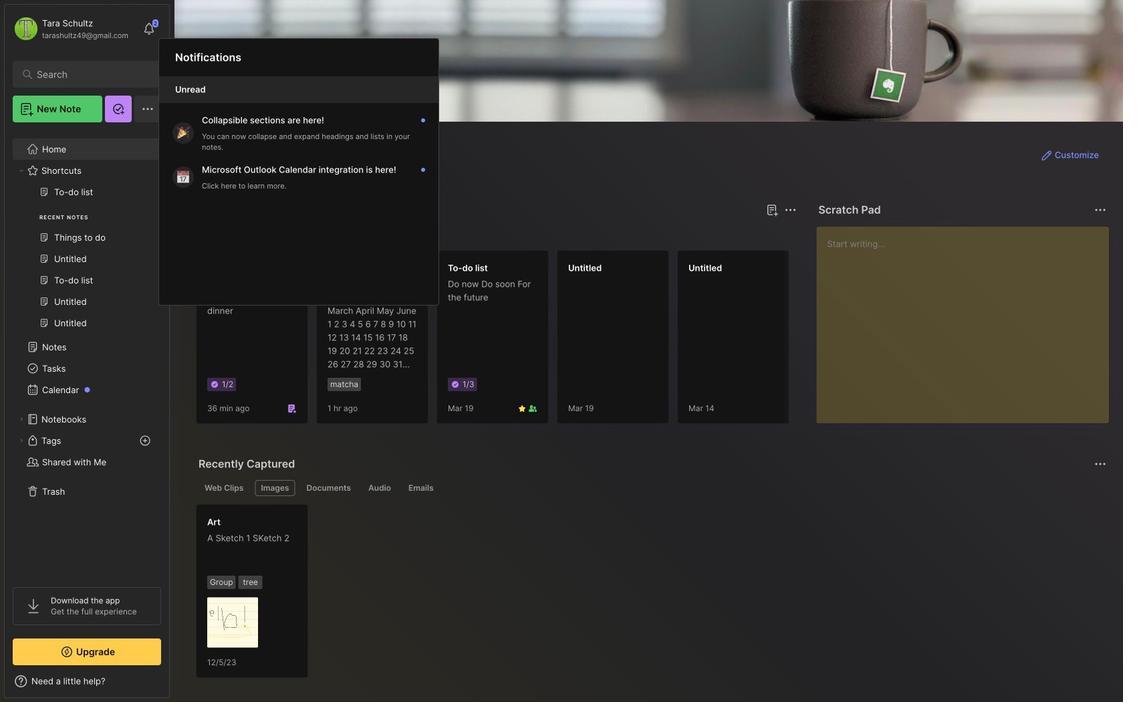 Task type: vqa. For each thing, say whether or not it's contained in the screenshot.
Click to collapse icon
yes



Task type: locate. For each thing, give the bounding box(es) containing it.
tab list
[[199, 480, 1105, 496]]

1 horizontal spatial more actions image
[[1093, 202, 1109, 218]]

Start writing… text field
[[828, 227, 1109, 413]]

0 horizontal spatial more actions image
[[783, 202, 799, 218]]

expand notebooks image
[[17, 415, 25, 423]]

more actions image
[[783, 202, 799, 218], [1093, 202, 1109, 218]]

click to collapse image
[[169, 678, 179, 694]]

None search field
[[37, 66, 143, 82]]

tab
[[199, 226, 238, 242], [199, 480, 250, 496], [255, 480, 295, 496], [301, 480, 357, 496], [363, 480, 397, 496], [403, 480, 440, 496]]

more actions image
[[1093, 456, 1109, 472]]

row group
[[196, 250, 1124, 432]]

expand tags image
[[17, 437, 25, 445]]

More actions field
[[781, 201, 800, 219], [1092, 201, 1110, 219], [1092, 455, 1110, 474]]

none search field inside main element
[[37, 66, 143, 82]]

tree
[[5, 130, 169, 575]]

group
[[13, 181, 161, 342]]

Account field
[[13, 15, 128, 42]]



Task type: describe. For each thing, give the bounding box(es) containing it.
1 more actions image from the left
[[783, 202, 799, 218]]

tree inside main element
[[5, 130, 169, 575]]

2 more actions image from the left
[[1093, 202, 1109, 218]]

group inside tree
[[13, 181, 161, 342]]

WHAT'S NEW field
[[5, 671, 169, 692]]

thumbnail image
[[207, 597, 258, 648]]

main element
[[0, 0, 174, 702]]

Search text field
[[37, 68, 143, 81]]



